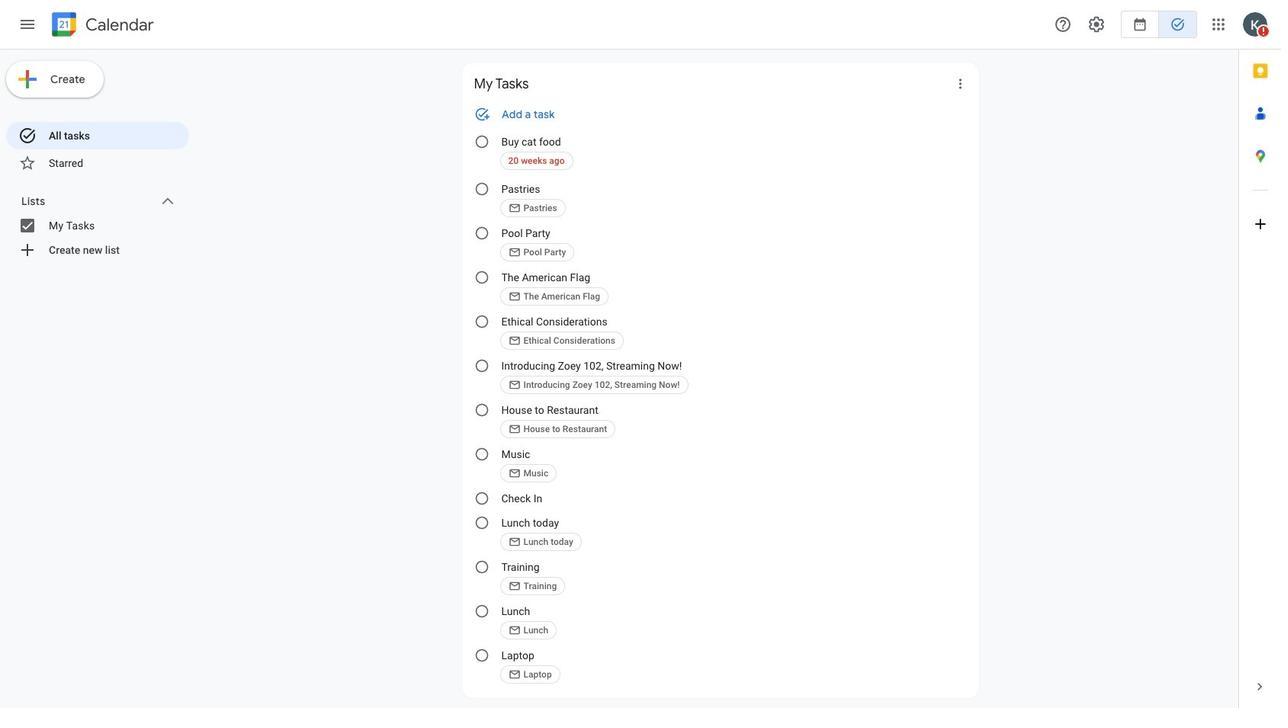 Task type: locate. For each thing, give the bounding box(es) containing it.
settings menu image
[[1087, 15, 1106, 34]]

tab list
[[1239, 50, 1281, 666]]

support menu image
[[1054, 15, 1072, 34]]

heading
[[82, 16, 154, 34]]



Task type: describe. For each thing, give the bounding box(es) containing it.
heading inside calendar element
[[82, 16, 154, 34]]

tasks sidebar image
[[18, 15, 37, 34]]

calendar element
[[49, 9, 154, 43]]



Task type: vqa. For each thing, say whether or not it's contained in the screenshot.
'heading'
yes



